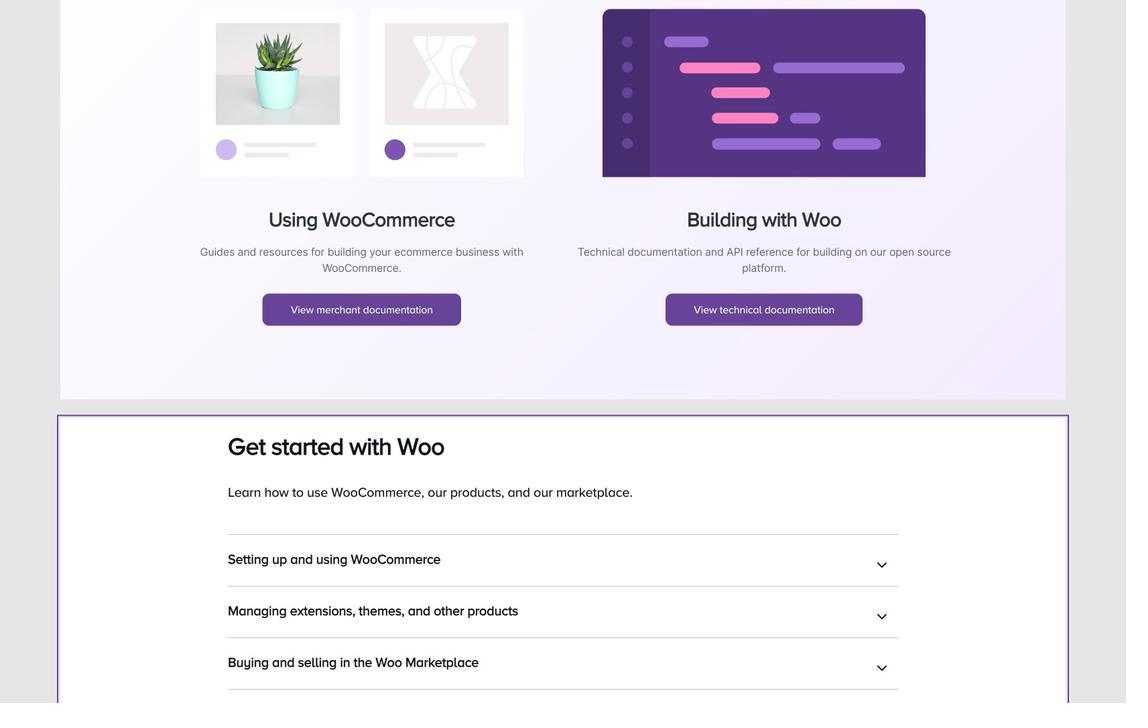 Task type: describe. For each thing, give the bounding box(es) containing it.
illustration of lines of development code image
[[603, 9, 926, 177]]

illustration of two product cards, with a plan and an abstract shape image
[[200, 9, 523, 177]]



Task type: vqa. For each thing, say whether or not it's contained in the screenshot.
Illustration of lines of development code image
yes



